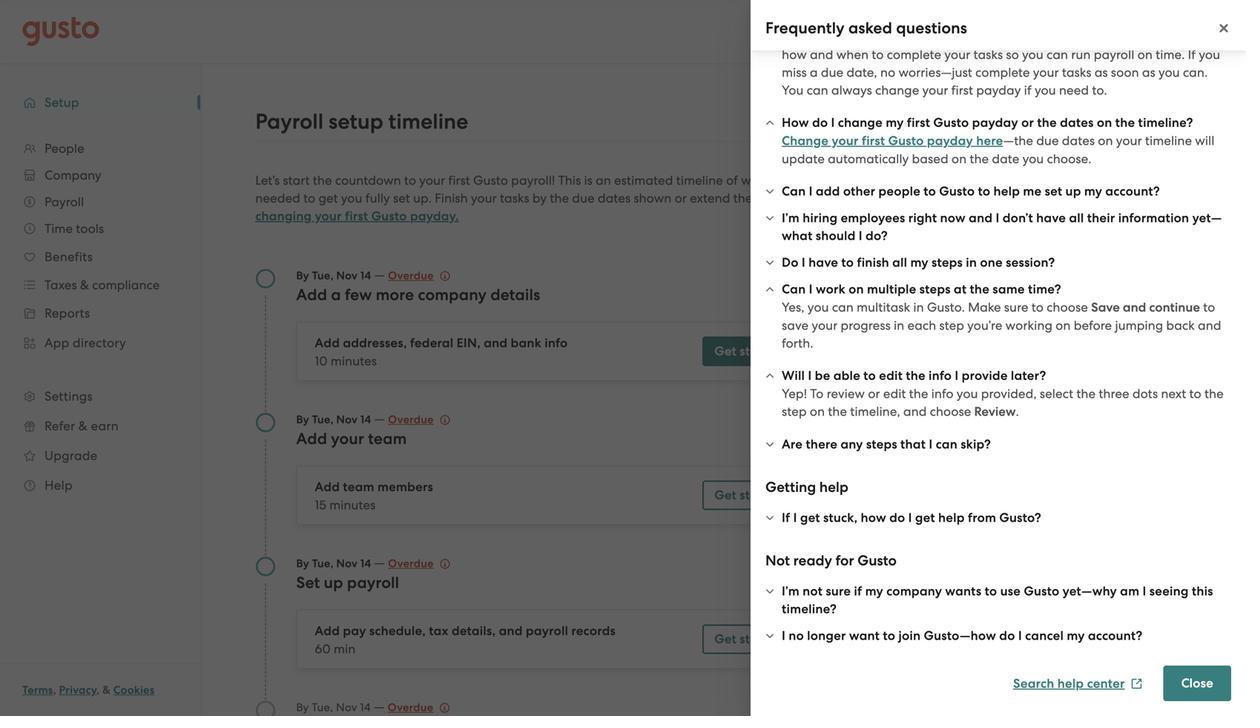 Task type: describe. For each thing, give the bounding box(es) containing it.
to inside yep! to review or edit the info you provided, select the three dots next to the step on the timeline, and choose
[[1190, 386, 1202, 401]]

and inside add addresses, federal ein, and bank info 10 minutes
[[484, 335, 508, 351]]

2 horizontal spatial in
[[966, 255, 977, 270]]

i inside i'm not sure if my company wants to use gusto yet—why am i seeing this timeline?
[[1143, 584, 1147, 599]]

i'm for i'm not sure if my company wants to use gusto yet—why am i seeing this timeline?
[[782, 584, 800, 599]]

changing your first gusto payday. button
[[255, 207, 459, 225]]

plan
[[1170, 29, 1197, 44]]

an
[[596, 173, 611, 188]]

timeline inside —the due dates on your timeline will update automatically based on the date you choose.
[[1146, 133, 1192, 148]]

help up stuck,
[[820, 479, 849, 496]]

1 vertical spatial complete
[[976, 65, 1030, 80]]

to inside yes, you can multitask in gusto. make sure to choose save and continue
[[1032, 300, 1044, 315]]

minutes inside add addresses, federal ein, and bank info 10 minutes
[[331, 354, 377, 368]]

refer
[[45, 418, 75, 433]]

do?
[[866, 228, 888, 243]]

choose.
[[1047, 151, 1092, 166]]

needed
[[255, 191, 300, 206]]

due up always at the right top of the page
[[821, 65, 844, 80]]

nov for a
[[336, 269, 358, 282]]

if inside i'm not sure if my company wants to use gusto yet—why am i seeing this timeline?
[[854, 584, 862, 599]]

1 horizontal spatial do
[[890, 510, 906, 525]]

privacy link
[[59, 683, 97, 697]]

if inside the due dates on the timeline are estimates. use them to help you plan for how and when to complete your tasks so you can run payroll on time. if you miss a due date, no worries—just complete your tasks as soon as you can. you can always change your first payday if you need to.
[[1024, 83, 1032, 98]]

earn
[[91, 418, 119, 433]]

i left work
[[809, 282, 813, 297]]

gusto inside let's start the countdown to your first gusto payroll! this is an estimated                     timeline of what's needed to get you fully set up.
[[473, 173, 508, 188]]

info for the
[[932, 386, 954, 401]]

your inside download our handy checklist of everything you'll need to get set up for your first payroll.
[[1011, 250, 1037, 265]]

help link
[[15, 472, 185, 499]]

yet—why
[[1063, 584, 1117, 599]]

your right changing
[[315, 208, 342, 224]]

each
[[908, 318, 937, 333]]

help left center
[[1058, 676, 1084, 691]]

add for add team members 15 minutes
[[315, 479, 340, 495]]

have for do i have to finish all my steps in one session?
[[809, 255, 839, 270]]

i left be
[[808, 368, 812, 383]]

yes,
[[782, 300, 805, 315]]

14 for few
[[360, 269, 371, 282]]

my right cancel
[[1067, 628, 1085, 643]]

your down are
[[945, 47, 971, 62]]

your inside button
[[832, 133, 859, 148]]

tue, for a
[[312, 269, 334, 282]]

i left don't
[[996, 210, 1000, 226]]

you'll
[[1039, 232, 1069, 247]]

when
[[837, 47, 869, 62]]

0 horizontal spatial if
[[782, 510, 790, 525]]

up for for
[[974, 250, 989, 265]]

setup
[[329, 109, 383, 134]]

from
[[968, 510, 997, 525]]

overdue button for payroll
[[388, 555, 450, 572]]

payroll.
[[1065, 250, 1109, 265]]

dates inside the due dates on the timeline are estimates. use them to help you plan for how and when to complete your tasks so you can run payroll on time. if you miss a due date, no worries—just complete your tasks as soon as you can. you can always change your first payday if you need to.
[[832, 29, 865, 44]]

circle blank image
[[255, 700, 276, 716]]

timeline inside let's start the countdown to your first gusto payroll! this is an estimated                     timeline of what's needed to get you fully set up.
[[676, 173, 723, 188]]

let's start the countdown to your first gusto payroll! this is an estimated                     timeline of what's needed to get you fully set up.
[[255, 173, 779, 206]]

— for team
[[374, 411, 385, 426]]

need inside the due dates on the timeline are estimates. use them to help you plan for how and when to complete your tasks so you can run payroll on time. if you miss a due date, no worries—just complete your tasks as soon as you can. you can always change your first payday if you need to.
[[1059, 83, 1089, 98]]

by tue, nov 14 — for your
[[296, 411, 388, 426]]

timeline,
[[850, 404, 901, 419]]

i left cancel
[[1019, 628, 1022, 643]]

don't
[[1003, 210, 1034, 226]]

countdown
[[335, 173, 401, 188]]

1 vertical spatial steps
[[920, 282, 951, 297]]

i right that
[[929, 437, 933, 452]]

reports
[[45, 306, 90, 321]]

payroll!
[[511, 173, 555, 188]]

other
[[843, 184, 876, 199]]

you up time.
[[1146, 29, 1167, 44]]

payroll inside the due dates on the timeline are estimates. use them to help you plan for how and when to complete your tasks so you can run payroll on time. if you miss a due date, no worries—just complete your tasks as soon as you can. you can always change your first payday if you need to.
[[1094, 47, 1135, 62]]

change inside the due dates on the timeline are estimates. use them to help you plan for how and when to complete your tasks so you can run payroll on time. if you miss a due date, no worries—just complete your tasks as soon as you can. you can always change your first payday if you need to.
[[876, 83, 920, 98]]

0 vertical spatial account?
[[1106, 184, 1160, 199]]

set
[[296, 574, 320, 592]]

due inside finish your tasks by the due dates shown or extend them by changing your first gusto payday.
[[572, 191, 595, 206]]

start
[[283, 173, 310, 188]]

to up i'm hiring employees right now and i don't have all their information yet— what should i do?
[[978, 184, 991, 199]]

ein,
[[457, 335, 481, 351]]

started for add your team
[[740, 487, 783, 503]]

frequently asked questions
[[766, 19, 968, 37]]

automatically
[[828, 151, 909, 166]]

timeline? inside i'm not sure if my company wants to use gusto yet—why am i seeing this timeline?
[[782, 601, 837, 617]]

to up 'up.'
[[404, 173, 416, 188]]

the inside finish your tasks by the due dates shown or extend them by changing your first gusto payday.
[[550, 191, 569, 206]]

1 vertical spatial how
[[861, 510, 887, 525]]

me
[[1023, 184, 1042, 199]]

will i be able to edit the info i provide later?
[[782, 368, 1047, 383]]

your down use at the right top of page
[[1033, 65, 1059, 80]]

you inside —the due dates on your timeline will update automatically based on the date you choose.
[[1023, 151, 1044, 166]]

them inside finish your tasks by the due dates shown or extend them by changing your first gusto payday.
[[734, 191, 764, 206]]

14 for team
[[360, 413, 371, 426]]

refer & earn link
[[15, 413, 185, 439]]

to left the finish
[[842, 255, 854, 270]]

you inside yes, you can multitask in gusto. make sure to choose save and continue
[[808, 300, 829, 315]]

add for add your team
[[296, 430, 327, 448]]

your down worries—just
[[923, 83, 949, 98]]

skip?
[[961, 437, 991, 452]]

a inside the due dates on the timeline are estimates. use them to help you plan for how and when to complete your tasks so you can run payroll on time. if you miss a due date, no worries—just complete your tasks as soon as you can. you can always change your first payday if you need to.
[[810, 65, 818, 80]]

i'm for i'm hiring employees right now and i don't have all their information yet— what should i do?
[[782, 210, 800, 226]]

app directory
[[45, 335, 126, 350]]

nov for up
[[336, 557, 358, 570]]

can inside yes, you can multitask in gusto. make sure to choose save and continue
[[832, 300, 854, 315]]

select
[[1040, 386, 1074, 401]]

your inside —the due dates on your timeline will update automatically based on the date you choose.
[[1117, 133, 1142, 148]]

for inside the due dates on the timeline are estimates. use them to help you plan for how and when to complete your tasks so you can run payroll on time. if you miss a due date, no worries—just complete your tasks as soon as you can. you can always change your first payday if you need to.
[[1200, 29, 1216, 44]]

to right able
[[864, 368, 876, 383]]

based
[[912, 151, 949, 166]]

working
[[1006, 318, 1053, 333]]

1 vertical spatial payday
[[972, 115, 1019, 130]]

you're
[[968, 318, 1003, 333]]

run
[[1072, 47, 1091, 62]]

payday inside button
[[927, 133, 973, 148]]

dots
[[1133, 386, 1158, 401]]

get left from
[[916, 510, 935, 525]]

estimated
[[614, 173, 673, 188]]

first inside the due dates on the timeline are estimates. use them to help you plan for how and when to complete your tasks so you can run payroll on time. if you miss a due date, no worries—just complete your tasks as soon as you can. you can always change your first payday if you need to.
[[952, 83, 974, 98]]

estimates.
[[981, 29, 1041, 44]]

setup link
[[15, 89, 185, 116]]

you down time.
[[1159, 65, 1180, 80]]

0 horizontal spatial up
[[324, 574, 343, 592]]

benefits link
[[15, 243, 185, 270]]

dates inside finish your tasks by the due dates shown or extend them by changing your first gusto payday.
[[598, 191, 631, 206]]

app
[[45, 335, 69, 350]]

your inside to save your progress in each step you're working on before jumping back and forth.
[[812, 318, 838, 333]]

gusto inside finish your tasks by the due dates shown or extend them by changing your first gusto payday.
[[371, 208, 407, 224]]

my up can i work on multiple steps at the same time? at the right top of page
[[911, 255, 929, 270]]

their
[[1088, 210, 1116, 226]]

on inside to save your progress in each step you're working on before jumping back and forth.
[[1056, 318, 1071, 333]]

employees
[[841, 210, 906, 226]]

set inside let's start the countdown to your first gusto payroll! this is an estimated                     timeline of what's needed to get you fully set up.
[[393, 191, 410, 206]]

what
[[974, 188, 1010, 206]]

step inside yep! to review or edit the info you provided, select the three dots next to the step on the timeline, and choose
[[782, 404, 807, 419]]

by for add a few more company details
[[296, 269, 309, 282]]

i left the longer
[[782, 628, 786, 643]]

sure inside i'm not sure if my company wants to use gusto yet—why am i seeing this timeline?
[[826, 584, 851, 599]]

to inside download our handy checklist of everything you'll need to get set up for your first payroll.
[[1105, 232, 1117, 247]]

i right do
[[802, 255, 806, 270]]

0 vertical spatial steps
[[932, 255, 963, 270]]

settings link
[[15, 383, 185, 410]]

i down always at the right top of the page
[[831, 115, 835, 130]]

you inside let's start the countdown to your first gusto payroll! this is an estimated                     timeline of what's needed to get you fully set up.
[[341, 191, 362, 206]]

help left from
[[939, 510, 965, 525]]

use
[[1001, 584, 1021, 599]]

gusto—how
[[924, 628, 997, 643]]

team inside add team members 15 minutes
[[343, 479, 374, 495]]

frequently asked questions dialog
[[751, 0, 1247, 716]]

have for what to have ready
[[1031, 188, 1064, 206]]

i left provide
[[955, 368, 959, 383]]

download for download our handy checklist of everything you'll need to get set up for your first payroll.
[[974, 214, 1034, 229]]

overdue for payroll
[[388, 557, 434, 570]]

first inside finish your tasks by the due dates shown or extend them by changing your first gusto payday.
[[345, 208, 368, 224]]

seeing
[[1150, 584, 1189, 599]]

edit inside yep! to review or edit the info you provided, select the three dots next to the step on the timeline, and choose
[[884, 386, 906, 401]]

up for my
[[1066, 184, 1082, 199]]

company inside i'm not sure if my company wants to use gusto yet—why am i seeing this timeline?
[[887, 584, 942, 599]]

1 vertical spatial account?
[[1088, 628, 1143, 643]]

to up soon
[[1102, 29, 1114, 44]]

help left the me in the right top of the page
[[994, 184, 1020, 199]]

no inside the due dates on the timeline are estimates. use them to help you plan for how and when to complete your tasks so you can run payroll on time. if you miss a due date, no worries—just complete your tasks as soon as you can. you can always change your first payday if you need to.
[[881, 65, 896, 80]]

checklist inside download our handy checklist of everything you'll need to get set up for your first payroll.
[[1101, 214, 1150, 229]]

1 horizontal spatial timeline?
[[1139, 115, 1194, 130]]

do
[[782, 255, 799, 270]]

here
[[977, 133, 1003, 148]]

cancel
[[1025, 628, 1064, 643]]

your right finish
[[471, 191, 497, 206]]

or for shown
[[675, 191, 687, 206]]

by for set up payroll
[[296, 557, 309, 570]]

you
[[782, 83, 804, 98]]

yet—
[[1193, 210, 1223, 226]]

add for add addresses, federal ein, and bank info 10 minutes
[[315, 335, 340, 351]]

how do i change my first gusto payday or the dates on the timeline?
[[782, 115, 1194, 130]]

info for bank
[[545, 335, 568, 351]]

1 vertical spatial all
[[893, 255, 908, 270]]

and inside the due dates on the timeline are estimates. use them to help you plan for how and when to complete your tasks so you can run payroll on time. if you miss a due date, no worries—just complete your tasks as soon as you can. you can always change your first payday if you need to.
[[810, 47, 834, 62]]

and inside add pay schedule, tax details, and payroll records 60 min
[[499, 623, 523, 638]]

can right you
[[807, 83, 829, 98]]

4 tue, from the top
[[312, 701, 333, 714]]

do i have to finish all my steps in one session?
[[782, 255, 1055, 270]]

to
[[810, 386, 824, 401]]

10
[[315, 354, 328, 368]]

finish
[[857, 255, 890, 270]]

my up 'change your first gusto payday here'
[[886, 115, 904, 130]]

ready inside frequently asked questions dialog
[[794, 552, 832, 569]]

and up 'jumping'
[[1123, 300, 1147, 315]]

one
[[980, 255, 1003, 270]]

back
[[1167, 318, 1195, 333]]

tue, for up
[[312, 557, 334, 570]]

1 vertical spatial &
[[102, 683, 111, 697]]

2 horizontal spatial do
[[1000, 628, 1015, 643]]

to left join on the right of page
[[883, 628, 896, 643]]

set for can i add other people to gusto to help me set up my account?
[[1045, 184, 1063, 199]]

to up date,
[[872, 47, 884, 62]]

1 horizontal spatial ready
[[1067, 188, 1106, 206]]

1 by from the left
[[533, 191, 547, 206]]

can.
[[1183, 65, 1208, 80]]

by for add your team
[[296, 413, 309, 426]]

4 nov from the top
[[336, 701, 357, 714]]

schedule,
[[369, 623, 426, 638]]

refer & earn
[[45, 418, 119, 433]]

due right the the
[[807, 29, 829, 44]]

min
[[334, 641, 356, 656]]

can left skip?
[[936, 437, 958, 452]]

yep! to review or edit the info you provided, select the three dots next to the step on the timeline, and choose
[[782, 386, 1224, 419]]

get left stuck,
[[800, 510, 820, 525]]

how inside the due dates on the timeline are estimates. use them to help you plan for how and when to complete your tasks so you can run payroll on time. if you miss a due date, no worries—just complete your tasks as soon as you can. you can always change your first payday if you need to.
[[782, 47, 807, 62]]

you down use at the right top of page
[[1035, 83, 1056, 98]]

have inside i'm hiring employees right now and i don't have all their information yet— what should i do?
[[1037, 210, 1066, 226]]

same
[[993, 282, 1025, 297]]

you right so
[[1022, 47, 1044, 62]]

multiple
[[867, 282, 917, 297]]

to inside to save your progress in each step you're working on before jumping back and forth.
[[1204, 300, 1216, 315]]

will
[[1196, 133, 1215, 148]]

extend
[[690, 191, 730, 206]]

1 horizontal spatial tasks
[[974, 47, 1003, 62]]

first inside download our handy checklist of everything you'll need to get set up for your first payroll.
[[1040, 250, 1062, 265]]

choose inside yep! to review or edit the info you provided, select the three dots next to the step on the timeline, and choose
[[930, 404, 972, 419]]

1 vertical spatial info
[[929, 368, 952, 383]]



Task type: locate. For each thing, give the bounding box(es) containing it.
first up 'change your first gusto payday here'
[[907, 115, 931, 130]]

terms link
[[22, 683, 53, 697]]

1 vertical spatial download
[[991, 274, 1053, 289]]

due up the choose. on the top of the page
[[1037, 133, 1059, 148]]

1 horizontal spatial up
[[974, 250, 989, 265]]

need left the to.
[[1059, 83, 1089, 98]]

payroll up soon
[[1094, 47, 1135, 62]]

1 horizontal spatial &
[[102, 683, 111, 697]]

1 vertical spatial them
[[734, 191, 764, 206]]

soon
[[1111, 65, 1139, 80]]

step inside to save your progress in each step you're working on before jumping back and forth.
[[940, 318, 965, 333]]

1 by tue, nov 14 — from the top
[[296, 267, 388, 282]]

2 get started from the top
[[715, 487, 783, 503]]

tasks down the payroll!
[[500, 191, 530, 206]]

2 vertical spatial get
[[715, 631, 737, 647]]

directory
[[73, 335, 126, 350]]

and down what
[[969, 210, 993, 226]]

2 by tue, nov 14 — from the top
[[296, 411, 388, 426]]

get for add your team
[[715, 487, 737, 503]]

info inside add addresses, federal ein, and bank info 10 minutes
[[545, 335, 568, 351]]

1 horizontal spatial by
[[767, 191, 781, 206]]

get started for payroll
[[715, 631, 783, 647]]

1 , from the left
[[53, 683, 56, 697]]

if down the not ready for gusto
[[854, 584, 862, 599]]

can down work
[[832, 300, 854, 315]]

payroll inside add pay schedule, tax details, and payroll records 60 min
[[526, 623, 568, 638]]

to right 'next'
[[1190, 386, 1202, 401]]

you up can. on the top right of page
[[1199, 47, 1221, 62]]

2 tue, from the top
[[312, 413, 334, 426]]

due down is
[[572, 191, 595, 206]]

on inside yep! to review or edit the info you provided, select the three dots next to the step on the timeline, and choose
[[810, 404, 825, 419]]

3 get started from the top
[[715, 631, 783, 647]]

timeline down faqs button
[[1146, 133, 1192, 148]]

1 horizontal spatial for
[[992, 250, 1008, 265]]

cookies button
[[113, 681, 155, 699]]

need inside download our handy checklist of everything you'll need to get set up for your first payroll.
[[1072, 232, 1102, 247]]

0 vertical spatial company
[[418, 286, 487, 304]]

1 tue, from the top
[[312, 269, 334, 282]]

0 vertical spatial no
[[881, 65, 896, 80]]

of inside let's start the countdown to your first gusto payroll! this is an estimated                     timeline of what's needed to get you fully set up.
[[726, 173, 738, 188]]

tue, up add your team
[[312, 413, 334, 426]]

3 get from the top
[[715, 631, 737, 647]]

upgrade
[[45, 448, 98, 463]]

and inside yep! to review or edit the info you provided, select the three dots next to the step on the timeline, and choose
[[904, 404, 927, 419]]

gusto navigation element
[[0, 64, 200, 524]]

0 vertical spatial do
[[812, 115, 828, 130]]

i down getting
[[794, 510, 797, 525]]

tue, right the circle blank image
[[312, 701, 333, 714]]

everything
[[974, 232, 1036, 247]]

payday.
[[410, 208, 459, 224]]

up right set
[[324, 574, 343, 592]]

terms , privacy , & cookies
[[22, 683, 155, 697]]

timeline right setup
[[389, 109, 468, 134]]

0 vertical spatial for
[[1200, 29, 1216, 44]]

upgrade link
[[15, 442, 185, 469]]

0 horizontal spatial if
[[854, 584, 862, 599]]

0 vertical spatial need
[[1059, 83, 1089, 98]]

1 vertical spatial timeline?
[[782, 601, 837, 617]]

bank
[[511, 335, 542, 351]]

change down date,
[[876, 83, 920, 98]]

account menu element
[[960, 0, 1224, 63]]

0 vertical spatial payday
[[977, 83, 1021, 98]]

you inside yep! to review or edit the info you provided, select the three dots next to the step on the timeline, and choose
[[957, 386, 978, 401]]

0 vertical spatial edit
[[879, 368, 903, 383]]

3 get started button from the top
[[703, 624, 795, 654]]

nov up few
[[336, 269, 358, 282]]

1 vertical spatial team
[[343, 479, 374, 495]]

by tue, nov 14 — for up
[[296, 555, 388, 570]]

on
[[868, 29, 883, 44], [1138, 47, 1153, 62], [1097, 115, 1113, 130], [1098, 133, 1113, 148], [952, 151, 967, 166], [849, 282, 864, 297], [1056, 318, 1071, 333], [810, 404, 825, 419]]

0 vertical spatial step
[[940, 318, 965, 333]]

2 get from the top
[[715, 487, 737, 503]]

add addresses, federal ein, and bank info 10 minutes
[[315, 335, 568, 368]]

0 vertical spatial payroll
[[1094, 47, 1135, 62]]

1 vertical spatial can
[[782, 282, 806, 297]]

for down everything at the top of page
[[992, 250, 1008, 265]]

set inside download our handy checklist of everything you'll need to get set up for your first payroll.
[[1143, 232, 1159, 247]]

1 vertical spatial minutes
[[329, 497, 376, 512]]

the inside —the due dates on your timeline will update automatically based on the date you choose.
[[970, 151, 989, 166]]

1 horizontal spatial them
[[1068, 29, 1099, 44]]

payroll left records
[[526, 623, 568, 638]]

payday up based
[[927, 133, 973, 148]]

tasks inside finish your tasks by the due dates shown or extend them by changing your first gusto payday.
[[500, 191, 530, 206]]

of inside download our handy checklist of everything you'll need to get set up for your first payroll.
[[1153, 214, 1165, 229]]

0 horizontal spatial set
[[393, 191, 410, 206]]

1 vertical spatial ready
[[794, 552, 832, 569]]

you
[[1146, 29, 1167, 44], [1022, 47, 1044, 62], [1199, 47, 1221, 62], [1159, 65, 1180, 80], [1035, 83, 1056, 98], [1023, 151, 1044, 166], [341, 191, 362, 206], [808, 300, 829, 315], [957, 386, 978, 401]]

by tue, nov 14 — up add your team
[[296, 411, 388, 426]]

payroll
[[255, 109, 324, 134]]

by right the circle blank image
[[296, 701, 309, 714]]

first inside button
[[862, 133, 885, 148]]

0 horizontal spatial &
[[78, 418, 88, 433]]

timeline up worries—just
[[909, 29, 956, 44]]

in for save
[[914, 300, 924, 315]]

hiring
[[803, 210, 838, 226]]

timeline? down can. on the top right of page
[[1139, 115, 1194, 130]]

set down information
[[1143, 232, 1159, 247]]

company up join on the right of page
[[887, 584, 942, 599]]

payday inside the due dates on the timeline are estimates. use them to help you plan for how and when to complete your tasks so you can run payroll on time. if you miss a due date, no worries—just complete your tasks as soon as you can. you can always change your first payday if you need to.
[[977, 83, 1021, 98]]

get started button for set up payroll
[[703, 624, 795, 654]]

add for add a few more company details
[[296, 286, 327, 304]]

get
[[715, 344, 737, 359], [715, 487, 737, 503], [715, 631, 737, 647]]

of
[[726, 173, 738, 188], [1153, 214, 1165, 229]]

1 vertical spatial change
[[838, 115, 883, 130]]

1 vertical spatial for
[[992, 250, 1008, 265]]

my up their
[[1085, 184, 1103, 199]]

1 vertical spatial need
[[1072, 232, 1102, 247]]

2 14 from the top
[[360, 413, 371, 426]]

0 vertical spatial team
[[368, 430, 407, 448]]

get inside download our handy checklist of everything you'll need to get set up for your first payroll.
[[1120, 232, 1139, 247]]

2 vertical spatial for
[[836, 552, 854, 569]]

info down the "will i be able to edit the info i provide later?"
[[932, 386, 954, 401]]

3 by tue, nov 14 — from the top
[[296, 555, 388, 570]]

2 as from the left
[[1143, 65, 1156, 80]]

2 horizontal spatial tasks
[[1062, 65, 1092, 80]]

timeline inside the due dates on the timeline are estimates. use them to help you plan for how and when to complete your tasks so you can run payroll on time. if you miss a due date, no worries—just complete your tasks as soon as you can. you can always change your first payday if you need to.
[[909, 29, 956, 44]]

to left use
[[985, 584, 997, 599]]

2 vertical spatial steps
[[866, 437, 898, 452]]

right
[[909, 210, 937, 226]]

1 vertical spatial have
[[1037, 210, 1066, 226]]

3 14 from the top
[[360, 557, 371, 570]]

team left members
[[343, 479, 374, 495]]

started for set up payroll
[[740, 631, 783, 647]]

nov up set up payroll
[[336, 557, 358, 570]]

1 vertical spatial sure
[[826, 584, 851, 599]]

add inside add team members 15 minutes
[[315, 479, 340, 495]]

get for set up payroll
[[715, 631, 737, 647]]

payroll setup timeline
[[255, 109, 468, 134]]

,
[[53, 683, 56, 697], [97, 683, 100, 697]]

0 horizontal spatial a
[[331, 286, 341, 304]]

of left yet—
[[1153, 214, 1165, 229]]

for inside download our handy checklist of everything you'll need to get set up for your first payroll.
[[992, 250, 1008, 265]]

0 vertical spatial them
[[1068, 29, 1099, 44]]

0 vertical spatial started
[[740, 344, 783, 359]]

1 by from the top
[[296, 269, 309, 282]]

how up miss
[[782, 47, 807, 62]]

or inside finish your tasks by the due dates shown or extend them by changing your first gusto payday.
[[675, 191, 687, 206]]

3 by from the top
[[296, 557, 309, 570]]

info right bank
[[545, 335, 568, 351]]

forth.
[[782, 336, 814, 351]]

help
[[1117, 29, 1143, 44], [994, 184, 1020, 199], [820, 479, 849, 496], [939, 510, 965, 525], [1058, 676, 1084, 691]]

i'm inside i'm hiring employees right now and i don't have all their information yet— what should i do?
[[782, 210, 800, 226]]

cookies
[[113, 683, 155, 697]]

my inside i'm not sure if my company wants to use gusto yet—why am i seeing this timeline?
[[866, 584, 884, 599]]

0 vertical spatial download
[[974, 214, 1034, 229]]

2 vertical spatial started
[[740, 631, 783, 647]]

overdue button
[[388, 267, 450, 285], [388, 411, 450, 428], [388, 555, 450, 572], [388, 699, 450, 716]]

not
[[766, 552, 790, 569]]

1 vertical spatial edit
[[884, 386, 906, 401]]

2 by from the top
[[296, 413, 309, 426]]

or
[[1022, 115, 1034, 130], [675, 191, 687, 206], [868, 386, 880, 401]]

multitask
[[857, 300, 911, 315]]

by up add your team
[[296, 413, 309, 426]]

sure inside yes, you can multitask in gusto. make sure to choose save and continue
[[1005, 300, 1029, 315]]

0 vertical spatial can
[[782, 184, 806, 199]]

setup
[[45, 95, 79, 110]]

1 vertical spatial get started button
[[703, 480, 795, 510]]

your inside let's start the countdown to your first gusto payroll! this is an estimated                     timeline of what's needed to get you fully set up.
[[419, 173, 445, 188]]

continue
[[1150, 300, 1200, 315]]

2 horizontal spatial up
[[1066, 184, 1082, 199]]

0 vertical spatial if
[[1188, 47, 1196, 62]]

dates inside —the due dates on your timeline will update automatically based on the date you choose.
[[1062, 133, 1095, 148]]

get
[[319, 191, 338, 206], [1120, 232, 1139, 247], [800, 510, 820, 525], [916, 510, 935, 525]]

0 vertical spatial change
[[876, 83, 920, 98]]

0 horizontal spatial all
[[893, 255, 908, 270]]

if
[[1188, 47, 1196, 62], [782, 510, 790, 525]]

add your team
[[296, 430, 407, 448]]

to up don't
[[1014, 188, 1027, 206]]

progress
[[841, 318, 891, 333]]

1 get started button from the top
[[703, 336, 795, 366]]

i right stuck,
[[909, 510, 912, 525]]

i'm inside i'm not sure if my company wants to use gusto yet—why am i seeing this timeline?
[[782, 584, 800, 599]]

first inside let's start the countdown to your first gusto payroll! this is an estimated                     timeline of what's needed to get you fully set up.
[[448, 173, 470, 188]]

ready up their
[[1067, 188, 1106, 206]]

0 horizontal spatial step
[[782, 404, 807, 419]]

download up everything at the top of page
[[974, 214, 1034, 229]]

0 vertical spatial checklist
[[1101, 214, 1150, 229]]

account?
[[1106, 184, 1160, 199], [1088, 628, 1143, 643]]

payday up here at the top right of page
[[972, 115, 1019, 130]]

minutes inside add team members 15 minutes
[[329, 497, 376, 512]]

and inside to save your progress in each step you're working on before jumping back and forth.
[[1198, 318, 1222, 333]]

gusto inside change your first gusto payday here button
[[889, 133, 924, 148]]

0 horizontal spatial payroll
[[347, 574, 399, 592]]

overdue button for team
[[388, 411, 450, 428]]

can
[[782, 184, 806, 199], [782, 282, 806, 297]]

and inside i'm hiring employees right now and i don't have all their information yet— what should i do?
[[969, 210, 993, 226]]

info inside yep! to review or edit the info you provided, select the three dots next to the step on the timeline, and choose
[[932, 386, 954, 401]]

by
[[296, 269, 309, 282], [296, 413, 309, 426], [296, 557, 309, 570], [296, 701, 309, 714]]

miss
[[782, 65, 807, 80]]

account? down 'am'
[[1088, 628, 1143, 643]]

date,
[[847, 65, 878, 80]]

as up the to.
[[1095, 65, 1108, 80]]

minutes down addresses,
[[331, 354, 377, 368]]

4 by from the top
[[296, 701, 309, 714]]

2 get started button from the top
[[703, 480, 795, 510]]

set for download our handy checklist of everything you'll need to get set up for your first payroll.
[[1143, 232, 1159, 247]]

them
[[1068, 29, 1099, 44], [734, 191, 764, 206]]

add pay schedule, tax details, and payroll records 60 min
[[315, 623, 616, 656]]

to up right
[[924, 184, 936, 199]]

0 vertical spatial or
[[1022, 115, 1034, 130]]

2 , from the left
[[97, 683, 100, 697]]

in inside yes, you can multitask in gusto. make sure to choose save and continue
[[914, 300, 924, 315]]

1 horizontal spatial if
[[1188, 47, 1196, 62]]

how right stuck,
[[861, 510, 887, 525]]

0 vertical spatial sure
[[1005, 300, 1029, 315]]

team up members
[[368, 430, 407, 448]]

for
[[1200, 29, 1216, 44], [992, 250, 1008, 265], [836, 552, 854, 569]]

minutes right 15
[[329, 497, 376, 512]]

up inside download our handy checklist of everything you'll need to get set up for your first payroll.
[[974, 250, 989, 265]]

faqs button
[[1156, 112, 1204, 129]]

2 i'm from the top
[[782, 584, 800, 599]]

timeline up the extend
[[676, 173, 723, 188]]

add
[[816, 184, 840, 199]]

to
[[1102, 29, 1114, 44], [872, 47, 884, 62], [404, 173, 416, 188], [924, 184, 936, 199], [978, 184, 991, 199], [1014, 188, 1027, 206], [304, 191, 316, 206], [1105, 232, 1117, 247], [842, 255, 854, 270], [1032, 300, 1044, 315], [1204, 300, 1216, 315], [864, 368, 876, 383], [1190, 386, 1202, 401], [985, 584, 997, 599], [883, 628, 896, 643]]

1 vertical spatial if
[[782, 510, 790, 525]]

checklist
[[1101, 214, 1150, 229], [1057, 274, 1108, 289]]

the inside the due dates on the timeline are estimates. use them to help you plan for how and when to complete your tasks so you can run payroll on time. if you miss a due date, no worries—just complete your tasks as soon as you can. you can always change your first payday if you need to.
[[886, 29, 906, 44]]

pay
[[343, 623, 366, 638]]

get inside let's start the countdown to your first gusto payroll! this is an estimated                     timeline of what's needed to get you fully set up.
[[319, 191, 338, 206]]

can down use at the right top of page
[[1047, 47, 1068, 62]]

should
[[816, 228, 856, 243]]

1 vertical spatial company
[[887, 584, 942, 599]]

1 started from the top
[[740, 344, 783, 359]]

first down you'll
[[1040, 250, 1062, 265]]

gusto.
[[927, 300, 965, 315]]

have up work
[[809, 255, 839, 270]]

0 vertical spatial tasks
[[974, 47, 1003, 62]]

first down 'fully'
[[345, 208, 368, 224]]

get started for team
[[715, 487, 783, 503]]

, left privacy on the left of page
[[53, 683, 56, 697]]

0 vertical spatial info
[[545, 335, 568, 351]]

by down the payroll!
[[533, 191, 547, 206]]

1 vertical spatial started
[[740, 487, 783, 503]]

3 started from the top
[[740, 631, 783, 647]]

in left one
[[966, 255, 977, 270]]

1 vertical spatial checklist
[[1057, 274, 1108, 289]]

1 vertical spatial i'm
[[782, 584, 800, 599]]

1 horizontal spatial ,
[[97, 683, 100, 697]]

to save your progress in each step you're working on before jumping back and forth.
[[782, 300, 1222, 351]]

you up 'changing your first gusto payday.' button
[[341, 191, 362, 206]]

account? up information
[[1106, 184, 1160, 199]]

1 nov from the top
[[336, 269, 358, 282]]

1 get started from the top
[[715, 344, 783, 359]]

4 by tue, nov 14 — from the top
[[296, 699, 388, 714]]

i left add
[[809, 184, 813, 199]]

download inside download our handy checklist of everything you'll need to get set up for your first payroll.
[[974, 214, 1034, 229]]

add inside add addresses, federal ein, and bank info 10 minutes
[[315, 335, 340, 351]]

tue, for your
[[312, 413, 334, 426]]

— for few
[[374, 267, 385, 282]]

1 horizontal spatial if
[[1024, 83, 1032, 98]]

i'm hiring employees right now and i don't have all their information yet— what should i do?
[[782, 210, 1223, 243]]

help inside the due dates on the timeline are estimates. use them to help you plan for how and when to complete your tasks so you can run payroll on time. if you miss a due date, no worries—just complete your tasks as soon as you can. you can always change your first payday if you need to.
[[1117, 29, 1143, 44]]

2 vertical spatial get started button
[[703, 624, 795, 654]]

close button
[[1164, 666, 1232, 701]]

nov down min
[[336, 701, 357, 714]]

jumping
[[1115, 318, 1164, 333]]

1 horizontal spatial set
[[1045, 184, 1063, 199]]

complete up worries—just
[[887, 47, 942, 62]]

can for can i work on multiple steps at the same time?
[[782, 282, 806, 297]]

can for can i add other people to gusto to help me set up my account?
[[782, 184, 806, 199]]

first down worries—just
[[952, 83, 974, 98]]

i'm left not
[[782, 584, 800, 599]]

0 horizontal spatial choose
[[930, 404, 972, 419]]

details,
[[452, 623, 496, 638]]

0 vertical spatial ready
[[1067, 188, 1106, 206]]

can down update
[[782, 184, 806, 199]]

up
[[1066, 184, 1082, 199], [974, 250, 989, 265], [324, 574, 343, 592]]

2 vertical spatial info
[[932, 386, 954, 401]]

always
[[832, 83, 872, 98]]

first up finish
[[448, 173, 470, 188]]

can i add other people to gusto to help me set up my account?
[[782, 184, 1160, 199]]

members
[[378, 479, 433, 495]]

provided,
[[981, 386, 1037, 401]]

1 i'm from the top
[[782, 210, 800, 226]]

0 horizontal spatial no
[[789, 628, 804, 643]]

this
[[558, 173, 581, 188]]

your
[[945, 47, 971, 62], [1033, 65, 1059, 80], [923, 83, 949, 98], [832, 133, 859, 148], [1117, 133, 1142, 148], [419, 173, 445, 188], [471, 191, 497, 206], [315, 208, 342, 224], [1011, 250, 1037, 265], [812, 318, 838, 333], [331, 430, 364, 448]]

payday up how do i change my first gusto payday or the dates on the timeline?
[[977, 83, 1021, 98]]

— for payroll
[[374, 555, 385, 570]]

steps right any
[[866, 437, 898, 452]]

0 vertical spatial get started button
[[703, 336, 795, 366]]

1 can from the top
[[782, 184, 806, 199]]

0 vertical spatial if
[[1024, 83, 1032, 98]]

1 horizontal spatial choose
[[1047, 300, 1088, 315]]

for down stuck,
[[836, 552, 854, 569]]

& inside 'list'
[[78, 418, 88, 433]]

1 vertical spatial or
[[675, 191, 687, 206]]

gusto inside i'm not sure if my company wants to use gusto yet—why am i seeing this timeline?
[[1024, 584, 1060, 599]]

2 by from the left
[[767, 191, 781, 206]]

to inside i'm not sure if my company wants to use gusto yet—why am i seeing this timeline?
[[985, 584, 997, 599]]

0 vertical spatial complete
[[887, 47, 942, 62]]

change your first gusto payday here
[[782, 133, 1003, 148]]

steps up "at"
[[932, 255, 963, 270]]

get started button for add your team
[[703, 480, 795, 510]]

0 horizontal spatial do
[[812, 115, 828, 130]]

3 nov from the top
[[336, 557, 358, 570]]

overdue for few
[[388, 269, 434, 282]]

15
[[315, 497, 326, 512]]

in for before
[[894, 318, 905, 333]]

2 nov from the top
[[336, 413, 358, 426]]

all inside i'm hiring employees right now and i don't have all their information yet— what should i do?
[[1069, 210, 1084, 226]]

are there any steps that i can skip?
[[782, 437, 991, 452]]

due inside —the due dates on your timeline will update automatically based on the date you choose.
[[1037, 133, 1059, 148]]

2 vertical spatial tasks
[[500, 191, 530, 206]]

of left what's
[[726, 173, 738, 188]]

the
[[782, 29, 804, 44]]

to down their
[[1105, 232, 1117, 247]]

2 horizontal spatial set
[[1143, 232, 1159, 247]]

up up handy
[[1066, 184, 1082, 199]]

1 horizontal spatial payroll
[[526, 623, 568, 638]]

i left "do?" on the right top
[[859, 228, 863, 243]]

1 get from the top
[[715, 344, 737, 359]]

in
[[966, 255, 977, 270], [914, 300, 924, 315], [894, 318, 905, 333]]

by tue, nov 14 — for a
[[296, 267, 388, 282]]

list
[[0, 135, 200, 500]]

your up automatically
[[832, 133, 859, 148]]

1 horizontal spatial sure
[[1005, 300, 1029, 315]]

minutes
[[331, 354, 377, 368], [329, 497, 376, 512]]

download for download checklist
[[991, 274, 1053, 289]]

next
[[1161, 386, 1187, 401]]

in inside to save your progress in each step you're working on before jumping back and forth.
[[894, 318, 905, 333]]

if inside the due dates on the timeline are estimates. use them to help you plan for how and when to complete your tasks so you can run payroll on time. if you miss a due date, no worries—just complete your tasks as soon as you can. you can always change your first payday if you need to.
[[1188, 47, 1196, 62]]

1 horizontal spatial of
[[1153, 214, 1165, 229]]

2 vertical spatial up
[[324, 574, 343, 592]]

shown
[[634, 191, 672, 206]]

your up 'up.'
[[419, 173, 445, 188]]

step down gusto.
[[940, 318, 965, 333]]

in down can i work on multiple steps at the same time? at the right top of page
[[914, 300, 924, 315]]

overdue button for few
[[388, 267, 450, 285]]

choose up skip?
[[930, 404, 972, 419]]

fully
[[366, 191, 390, 206]]

later?
[[1011, 368, 1047, 383]]

have up "our"
[[1031, 188, 1064, 206]]

2 can from the top
[[782, 282, 806, 297]]

change
[[876, 83, 920, 98], [838, 115, 883, 130]]

or for payday
[[1022, 115, 1034, 130]]

time.
[[1156, 47, 1185, 62]]

1 14 from the top
[[360, 269, 371, 282]]

4 14 from the top
[[360, 701, 371, 714]]

2 started from the top
[[740, 487, 783, 503]]

up inside frequently asked questions dialog
[[1066, 184, 1082, 199]]

or right shown
[[675, 191, 687, 206]]

more
[[376, 286, 414, 304]]

complete down so
[[976, 65, 1030, 80]]

getting
[[766, 479, 816, 496]]

overdue for team
[[388, 413, 434, 426]]

1 horizontal spatial no
[[881, 65, 896, 80]]

to down start
[[304, 191, 316, 206]]

them inside the due dates on the timeline are estimates. use them to help you plan for how and when to complete your tasks so you can run payroll on time. if you miss a due date, no worries—just complete your tasks as soon as you can. you can always change your first payday if you need to.
[[1068, 29, 1099, 44]]

2 vertical spatial get started
[[715, 631, 783, 647]]

0 horizontal spatial them
[[734, 191, 764, 206]]

if i get stuck, how do i get help from gusto?
[[782, 510, 1042, 525]]

0 horizontal spatial in
[[894, 318, 905, 333]]

checklist down payroll.
[[1057, 274, 1108, 289]]

do up change on the right top
[[812, 115, 828, 130]]

0 vertical spatial timeline?
[[1139, 115, 1194, 130]]

or inside yep! to review or edit the info you provided, select the three dots next to the step on the timeline, and choose
[[868, 386, 880, 401]]

set up payroll
[[296, 574, 399, 592]]

1 vertical spatial do
[[890, 510, 906, 525]]

not
[[803, 584, 823, 599]]

1 vertical spatial payroll
[[347, 574, 399, 592]]

2 horizontal spatial payroll
[[1094, 47, 1135, 62]]

1 as from the left
[[1095, 65, 1108, 80]]

0 horizontal spatial company
[[418, 286, 487, 304]]

list containing benefits
[[0, 135, 200, 500]]

set inside frequently asked questions dialog
[[1045, 184, 1063, 199]]

nov for your
[[336, 413, 358, 426]]

getting help
[[766, 479, 849, 496]]

0 horizontal spatial timeline?
[[782, 601, 837, 617]]

change your first gusto payday here button
[[782, 132, 1003, 150]]

home image
[[22, 17, 99, 46]]

3 tue, from the top
[[312, 557, 334, 570]]

by
[[533, 191, 547, 206], [767, 191, 781, 206]]

change down always at the right top of the page
[[838, 115, 883, 130]]

first up automatically
[[862, 133, 885, 148]]

what to have ready
[[974, 188, 1106, 206]]

faqs
[[1174, 113, 1204, 128]]

are
[[782, 437, 803, 452]]

your up add team members 15 minutes
[[331, 430, 364, 448]]

the inside let's start the countdown to your first gusto payroll! this is an estimated                     timeline of what's needed to get you fully set up.
[[313, 173, 332, 188]]

choose inside yes, you can multitask in gusto. make sure to choose save and continue
[[1047, 300, 1088, 315]]

add inside add pay schedule, tax details, and payroll records 60 min
[[315, 623, 340, 638]]

team
[[368, 430, 407, 448], [343, 479, 374, 495]]

add for add pay schedule, tax details, and payroll records 60 min
[[315, 623, 340, 638]]

and up that
[[904, 404, 927, 419]]

1 vertical spatial up
[[974, 250, 989, 265]]

14 for payroll
[[360, 557, 371, 570]]

and right back
[[1198, 318, 1222, 333]]

2 vertical spatial in
[[894, 318, 905, 333]]

ready
[[1067, 188, 1106, 206], [794, 552, 832, 569]]



Task type: vqa. For each thing, say whether or not it's contained in the screenshot.
left payroll
yes



